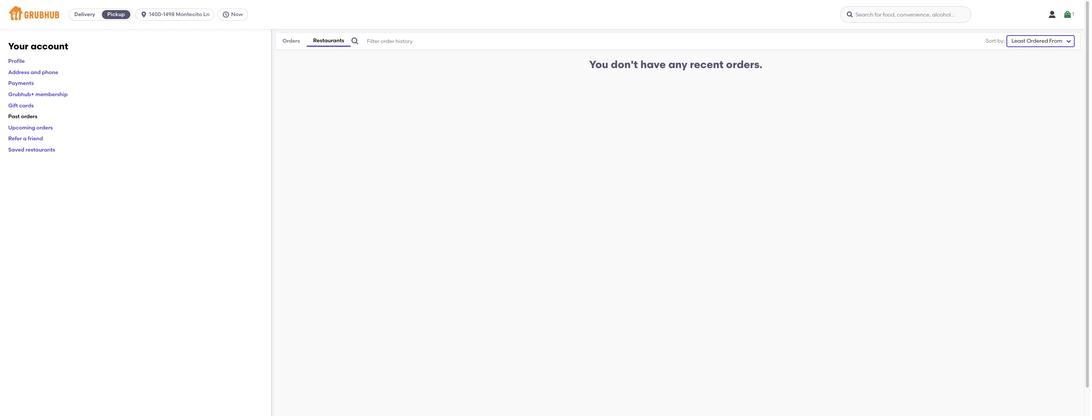 Task type: vqa. For each thing, say whether or not it's contained in the screenshot.
Grubhub+ membership
yes



Task type: locate. For each thing, give the bounding box(es) containing it.
orders.
[[727, 58, 763, 71]]

sort by:
[[986, 38, 1006, 44]]

restaurants
[[26, 147, 55, 153]]

main navigation navigation
[[0, 0, 1085, 29]]

gift cards link
[[8, 103, 34, 109]]

saved restaurants link
[[8, 147, 55, 153]]

1 horizontal spatial svg image
[[222, 11, 230, 18]]

1 horizontal spatial svg image
[[847, 11, 854, 18]]

svg image inside 1400-1498 montecito ln button
[[140, 11, 148, 18]]

orders up upcoming orders
[[21, 114, 37, 120]]

1 button
[[1064, 8, 1075, 21]]

Filter order history search field
[[351, 33, 968, 49]]

orders up friend
[[36, 125, 53, 131]]

1 vertical spatial orders
[[36, 125, 53, 131]]

profile
[[8, 58, 25, 65]]

address
[[8, 69, 29, 76]]

past orders
[[8, 114, 37, 120]]

grubhub+ membership
[[8, 91, 68, 98]]

2 horizontal spatial svg image
[[1064, 10, 1073, 19]]

orders button
[[276, 36, 307, 46]]

gift cards
[[8, 103, 34, 109]]

saved
[[8, 147, 24, 153]]

0 horizontal spatial svg image
[[140, 11, 148, 18]]

svg image inside 1 button
[[1064, 10, 1073, 19]]

1400-1498 montecito ln
[[149, 11, 210, 18]]

upcoming
[[8, 125, 35, 131]]

svg image
[[1048, 10, 1057, 19], [847, 11, 854, 18], [351, 37, 360, 46]]

refer
[[8, 136, 22, 142]]

phone
[[42, 69, 58, 76]]

svg image inside "now" button
[[222, 11, 230, 18]]

grubhub+
[[8, 91, 34, 98]]

0 horizontal spatial svg image
[[351, 37, 360, 46]]

refer a friend
[[8, 136, 43, 142]]

gift
[[8, 103, 18, 109]]

recent
[[690, 58, 724, 71]]

you don't have any recent orders.
[[590, 58, 763, 71]]

you
[[590, 58, 609, 71]]

restaurants
[[313, 37, 344, 44]]

membership
[[35, 91, 68, 98]]

1400-1498 montecito ln button
[[135, 9, 217, 21]]

orders
[[21, 114, 37, 120], [36, 125, 53, 131]]

any
[[669, 58, 688, 71]]

0 vertical spatial orders
[[21, 114, 37, 120]]

pickup
[[107, 11, 125, 18]]

grubhub+ membership link
[[8, 91, 68, 98]]

svg image
[[1064, 10, 1073, 19], [140, 11, 148, 18], [222, 11, 230, 18]]

address and phone link
[[8, 69, 58, 76]]

now
[[231, 11, 243, 18]]

svg image for filter order history search field
[[351, 37, 360, 46]]

don't
[[611, 58, 638, 71]]

now button
[[217, 9, 251, 21]]



Task type: describe. For each thing, give the bounding box(es) containing it.
ln
[[203, 11, 210, 18]]

svg image for 1400-1498 montecito ln
[[140, 11, 148, 18]]

1400-
[[149, 11, 163, 18]]

your
[[8, 41, 28, 52]]

your account
[[8, 41, 68, 52]]

a
[[23, 136, 27, 142]]

friend
[[28, 136, 43, 142]]

refer a friend link
[[8, 136, 43, 142]]

montecito
[[176, 11, 202, 18]]

saved restaurants
[[8, 147, 55, 153]]

past orders link
[[8, 114, 37, 120]]

past
[[8, 114, 20, 120]]

sort
[[986, 38, 997, 44]]

upcoming orders link
[[8, 125, 53, 131]]

cards
[[19, 103, 34, 109]]

delivery button
[[69, 9, 101, 21]]

by:
[[998, 38, 1006, 44]]

orders for past orders
[[21, 114, 37, 120]]

address and phone
[[8, 69, 58, 76]]

1
[[1073, 11, 1075, 18]]

delivery
[[74, 11, 95, 18]]

profile link
[[8, 58, 25, 65]]

payments
[[8, 80, 34, 87]]

account
[[31, 41, 68, 52]]

Search for food, convenience, alcohol... search field
[[841, 6, 972, 23]]

1498
[[163, 11, 175, 18]]

payments link
[[8, 80, 34, 87]]

svg image for 1
[[1064, 10, 1073, 19]]

svg image for search for food, convenience, alcohol... search field
[[847, 11, 854, 18]]

orders for upcoming orders
[[36, 125, 53, 131]]

svg image for now
[[222, 11, 230, 18]]

restaurants button
[[307, 36, 351, 47]]

have
[[641, 58, 666, 71]]

upcoming orders
[[8, 125, 53, 131]]

2 horizontal spatial svg image
[[1048, 10, 1057, 19]]

orders
[[283, 38, 300, 44]]

and
[[31, 69, 41, 76]]

pickup button
[[101, 9, 132, 21]]



